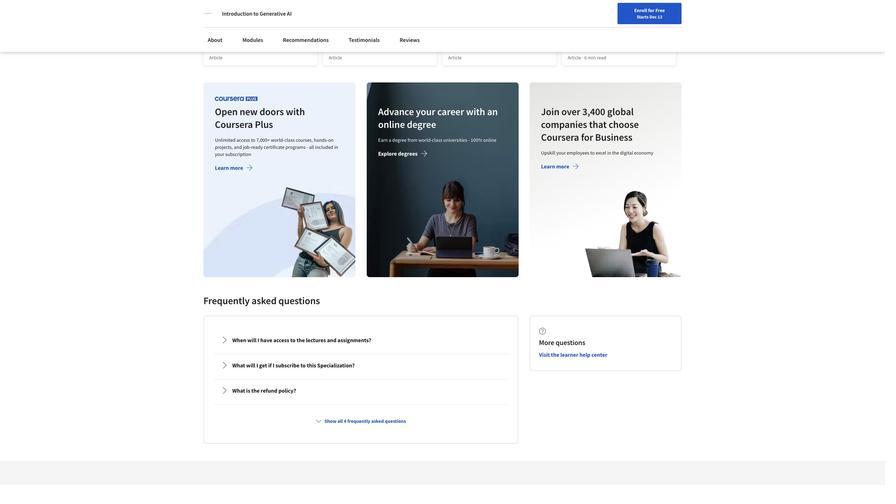 Task type: vqa. For each thing, say whether or not it's contained in the screenshot.
help at the right bottom of the page
yes



Task type: locate. For each thing, give the bounding box(es) containing it.
2023
[[658, 23, 669, 30], [239, 46, 249, 52], [359, 46, 369, 52], [478, 46, 488, 52], [598, 46, 608, 52]]

november down virtual
[[329, 46, 351, 52]]

world- inside the unlimited access to 7,000+ world-class courses, hands-on projects, and job-ready certificate programs - all included in your subscription
[[271, 137, 285, 144]]

open new doors with coursera plus
[[215, 105, 305, 131]]

2 horizontal spatial is
[[462, 23, 466, 30]]

-
[[468, 137, 470, 144], [307, 144, 308, 151]]

for inside enroll for free starts dec 13
[[649, 7, 655, 14]]

to up testimonials
[[360, 23, 365, 30]]

degree left from at the top left of page
[[392, 137, 407, 144]]

3 november from the left
[[568, 46, 590, 52]]

all down courses,
[[309, 144, 314, 151]]

questions inside dropdown button
[[385, 419, 406, 425]]

article inside november 29, 2023 article · 6 min read
[[568, 55, 581, 61]]

what for what will i get if i subscribe to this specialization?
[[232, 362, 245, 370]]

1 horizontal spatial -
[[468, 137, 470, 144]]

1 vertical spatial -
[[307, 144, 308, 151]]

upskill
[[542, 150, 556, 156]]

1 horizontal spatial questions
[[385, 419, 406, 425]]

more for rightmost the learn more link
[[557, 163, 570, 170]]

0 horizontal spatial learn more link
[[215, 165, 253, 173]]

is for and
[[223, 23, 227, 30]]

0 vertical spatial questions
[[279, 295, 320, 308]]

your inside advance your career with an online degree
[[416, 105, 435, 118]]

29, inside november 29, 2023 article · 6 min read
[[591, 46, 597, 52]]

coursera up upskill
[[542, 131, 580, 144]]

2023 down 13
[[658, 23, 669, 30]]

0 horizontal spatial your
[[215, 151, 224, 158]]

virtualization:
[[367, 23, 401, 30]]

1 vertical spatial questions
[[556, 339, 586, 348]]

1 horizontal spatial your
[[416, 105, 435, 118]]

specialization?
[[317, 362, 355, 370]]

2 world- from the left
[[419, 137, 432, 144]]

what for what is spatial computing? definition, applications, and careers
[[449, 23, 461, 30]]

world- right from at the top left of page
[[419, 137, 432, 144]]

2 horizontal spatial 29,
[[591, 46, 597, 52]]

article for what is prompt engineering? definition and examples
[[209, 55, 223, 61]]

0 horizontal spatial more
[[230, 165, 243, 172]]

29, down testimonials
[[352, 46, 358, 52]]

what inside what is spatial computing? definition, applications, and careers
[[449, 23, 461, 30]]

for up dec
[[649, 7, 655, 14]]

online up earn
[[378, 118, 405, 131]]

december
[[449, 46, 470, 52]]

will left the get on the left of the page
[[246, 362, 255, 370]]

the left lectures
[[297, 337, 305, 344]]

choose
[[609, 118, 639, 131]]

1 horizontal spatial access
[[274, 337, 289, 344]]

your for upskill
[[557, 150, 566, 156]]

article down the december
[[449, 55, 462, 61]]

1 article from the left
[[209, 55, 223, 61]]

is inside the what is prompt engineering? definition and examples
[[223, 23, 227, 30]]

learn for rightmost the learn more link
[[542, 163, 556, 170]]

all inside the unlimited access to 7,000+ world-class courses, hands-on projects, and job-ready certificate programs - all included in your subscription
[[309, 144, 314, 151]]

3 is from the left
[[462, 23, 466, 30]]

world- for 7,000+
[[271, 137, 285, 144]]

article down virtual
[[329, 55, 342, 61]]

coursera inside join over 3,400 global companies that choose coursera for business
[[542, 131, 580, 144]]

definition
[[280, 23, 304, 30]]

will right when
[[247, 337, 257, 344]]

2 vertical spatial questions
[[385, 419, 406, 425]]

the left digital
[[613, 150, 620, 156]]

1 vertical spatial all
[[338, 419, 343, 425]]

explore
[[378, 150, 397, 157]]

and left the careers
[[481, 30, 490, 37]]

digital
[[621, 150, 634, 156]]

learn down upskill
[[542, 163, 556, 170]]

0 horizontal spatial coursera
[[215, 118, 253, 131]]

introduction up testimonials
[[329, 23, 359, 30]]

career
[[437, 105, 464, 118]]

if
[[268, 362, 272, 370]]

0 vertical spatial for
[[649, 7, 655, 14]]

the right visit
[[551, 352, 560, 359]]

a up reviews link on the top left
[[420, 23, 423, 30]]

1 horizontal spatial world-
[[419, 137, 432, 144]]

november for what is prompt engineering? definition and examples
[[209, 46, 231, 52]]

recommendations link
[[279, 32, 333, 48]]

i for have
[[258, 337, 259, 344]]

coursera plus image
[[215, 97, 258, 101]]

projects,
[[215, 144, 233, 151]]

november 29, 2023 article for virtual
[[329, 46, 369, 61]]

introduction to virtualization: what is a virtual machine?
[[329, 23, 423, 37]]

introduction
[[222, 10, 253, 17], [329, 23, 359, 30]]

None search field
[[101, 4, 272, 19]]

examples
[[220, 30, 243, 37]]

2 with from the left
[[466, 105, 485, 118]]

a right earn
[[389, 137, 391, 144]]

0 vertical spatial degree
[[407, 118, 436, 131]]

what up about
[[209, 23, 222, 30]]

access
[[237, 137, 250, 144], [274, 337, 289, 344]]

is for applications,
[[462, 23, 466, 30]]

upskill your employees to excel in the digital economy
[[542, 150, 654, 156]]

1 horizontal spatial online
[[483, 137, 497, 144]]

what for what is prompt engineering? definition and examples
[[209, 23, 222, 30]]

what inside the what is prompt engineering? definition and examples
[[209, 23, 222, 30]]

1 vertical spatial access
[[274, 337, 289, 344]]

all
[[309, 144, 314, 151], [338, 419, 343, 425]]

what is spatial computing? definition, applications, and careers
[[449, 23, 541, 37]]

2 november from the left
[[329, 46, 351, 52]]

i left the get on the left of the page
[[257, 362, 258, 370]]

learn more for left the learn more link
[[215, 165, 243, 172]]

recommendations
[[283, 36, 329, 43]]

is inside what is spatial computing? definition, applications, and careers
[[462, 23, 466, 30]]

1 november 29, 2023 article from the left
[[209, 46, 249, 61]]

enroll for free starts dec 13
[[635, 7, 665, 20]]

november down about
[[209, 46, 231, 52]]

get
[[259, 362, 267, 370]]

29, up min
[[591, 46, 597, 52]]

0 vertical spatial all
[[309, 144, 314, 151]]

class up programs
[[285, 137, 295, 144]]

0 horizontal spatial introduction
[[222, 10, 253, 17]]

more down "subscription"
[[230, 165, 243, 172]]

courses,
[[296, 137, 313, 144]]

your right upskill
[[557, 150, 566, 156]]

i
[[258, 337, 259, 344], [257, 362, 258, 370], [273, 362, 275, 370]]

access inside dropdown button
[[274, 337, 289, 344]]

what up reviews link on the top left
[[402, 23, 414, 30]]

3 article from the left
[[449, 55, 462, 61]]

article inside december 11, 2023 article
[[449, 55, 462, 61]]

in right excel on the top
[[608, 150, 612, 156]]

learn more down "subscription"
[[215, 165, 243, 172]]

2 horizontal spatial november
[[568, 46, 590, 52]]

1 horizontal spatial in
[[608, 150, 612, 156]]

1 vertical spatial online
[[483, 137, 497, 144]]

class
[[285, 137, 295, 144], [432, 137, 442, 144]]

article down about link on the left
[[209, 55, 223, 61]]

0 vertical spatial access
[[237, 137, 250, 144]]

is left prompt
[[223, 23, 227, 30]]

reviews
[[400, 36, 420, 43]]

what inside introduction to virtualization: what is a virtual machine?
[[402, 23, 414, 30]]

a right become
[[607, 23, 610, 30]]

to inside introduction to virtualization: what is a virtual machine?
[[360, 23, 365, 30]]

1 horizontal spatial for
[[649, 7, 655, 14]]

0 vertical spatial introduction
[[222, 10, 253, 17]]

article for what is spatial computing? definition, applications, and careers
[[449, 55, 462, 61]]

0 horizontal spatial asked
[[252, 295, 277, 308]]

2 29, from the left
[[352, 46, 358, 52]]

and inside the what is prompt engineering? definition and examples
[[209, 30, 219, 37]]

0 horizontal spatial online
[[378, 118, 405, 131]]

3 29, from the left
[[591, 46, 597, 52]]

1 horizontal spatial 29,
[[352, 46, 358, 52]]

tester:
[[640, 23, 657, 30]]

2023 down modules
[[239, 46, 249, 52]]

access inside the unlimited access to 7,000+ world-class courses, hands-on projects, and job-ready certificate programs - all included in your subscription
[[237, 137, 250, 144]]

1 vertical spatial introduction
[[329, 23, 359, 30]]

2023 inside december 11, 2023 article
[[478, 46, 488, 52]]

all inside dropdown button
[[338, 419, 343, 425]]

with inside advance your career with an online degree
[[466, 105, 485, 118]]

a
[[420, 23, 423, 30], [607, 23, 610, 30], [389, 137, 391, 144]]

and inside what is spatial computing? definition, applications, and careers
[[481, 30, 490, 37]]

0 horizontal spatial learn more
[[215, 165, 243, 172]]

what left the get on the left of the page
[[232, 362, 245, 370]]

excel
[[596, 150, 607, 156]]

access right have
[[274, 337, 289, 344]]

1 horizontal spatial november
[[329, 46, 351, 52]]

is up reviews link on the top left
[[415, 23, 419, 30]]

1 horizontal spatial is
[[415, 23, 419, 30]]

modules link
[[238, 32, 267, 48]]

this
[[307, 362, 316, 370]]

1 vertical spatial degree
[[392, 137, 407, 144]]

in
[[334, 144, 338, 151], [608, 150, 612, 156]]

1 horizontal spatial class
[[432, 137, 442, 144]]

1 horizontal spatial degree
[[407, 118, 436, 131]]

1 horizontal spatial introduction
[[329, 23, 359, 30]]

november 29, 2023 article down about
[[209, 46, 249, 61]]

november for how to become a penetration tester: 2023 career guide
[[568, 46, 590, 52]]

1 vertical spatial will
[[246, 362, 255, 370]]

2023 for introduction to virtualization: what is a virtual machine?
[[359, 46, 369, 52]]

more down employees
[[557, 163, 570, 170]]

and left 'examples'
[[209, 30, 219, 37]]

0 vertical spatial will
[[247, 337, 257, 344]]

0 horizontal spatial november 29, 2023 article
[[209, 46, 249, 61]]

0 horizontal spatial world-
[[271, 137, 285, 144]]

november inside november 29, 2023 article · 6 min read
[[568, 46, 590, 52]]

degree inside advance your career with an online degree
[[407, 118, 436, 131]]

over
[[562, 105, 581, 118]]

2023 for what is spatial computing? definition, applications, and careers
[[478, 46, 488, 52]]

1 vertical spatial for
[[582, 131, 594, 144]]

min
[[588, 55, 596, 61]]

0 horizontal spatial all
[[309, 144, 314, 151]]

1 world- from the left
[[271, 137, 285, 144]]

to left excel on the top
[[591, 150, 595, 156]]

employees
[[567, 150, 590, 156]]

class left the universities
[[432, 137, 442, 144]]

0 horizontal spatial -
[[307, 144, 308, 151]]

0 horizontal spatial with
[[286, 105, 305, 118]]

2023 right 11, on the top right of page
[[478, 46, 488, 52]]

coursera up unlimited
[[215, 118, 253, 131]]

the
[[613, 150, 620, 156], [297, 337, 305, 344], [551, 352, 560, 359], [251, 388, 260, 395]]

1 horizontal spatial asked
[[371, 419, 384, 425]]

learn more down upskill
[[542, 163, 570, 170]]

degree up from at the top left of page
[[407, 118, 436, 131]]

1 with from the left
[[286, 105, 305, 118]]

1 is from the left
[[223, 23, 227, 30]]

is
[[246, 388, 250, 395]]

online right 100%
[[483, 137, 497, 144]]

1 horizontal spatial more
[[557, 163, 570, 170]]

google cloud image
[[204, 9, 214, 19]]

0 horizontal spatial is
[[223, 23, 227, 30]]

to up ready
[[251, 137, 255, 144]]

1 horizontal spatial november 29, 2023 article
[[329, 46, 369, 61]]

2 horizontal spatial your
[[557, 150, 566, 156]]

when
[[232, 337, 246, 344]]

with right doors
[[286, 105, 305, 118]]

access up job-
[[237, 137, 250, 144]]

29, down 'examples'
[[232, 46, 238, 52]]

advance your career with an online degree
[[378, 105, 498, 131]]

learn more
[[542, 163, 570, 170], [215, 165, 243, 172]]

2023 inside how to become a penetration tester: 2023 career guide
[[658, 23, 669, 30]]

with inside open new doors with coursera plus
[[286, 105, 305, 118]]

0 horizontal spatial november
[[209, 46, 231, 52]]

what is the refund policy?
[[232, 388, 296, 395]]

will
[[247, 337, 257, 344], [246, 362, 255, 370]]

4 article from the left
[[568, 55, 581, 61]]

and up "subscription"
[[234, 144, 242, 151]]

your down projects,
[[215, 151, 224, 158]]

2 november 29, 2023 article from the left
[[329, 46, 369, 61]]

introduction up prompt
[[222, 10, 253, 17]]

2023 for what is prompt engineering? definition and examples
[[239, 46, 249, 52]]

learn down projects,
[[215, 165, 229, 172]]

will for what
[[246, 362, 255, 370]]

your inside the unlimited access to 7,000+ world-class courses, hands-on projects, and job-ready certificate programs - all included in your subscription
[[215, 151, 224, 158]]

2 class from the left
[[432, 137, 442, 144]]

and right lectures
[[327, 337, 337, 344]]

and inside the unlimited access to 7,000+ world-class courses, hands-on projects, and job-ready certificate programs - all included in your subscription
[[234, 144, 242, 151]]

unlimited
[[215, 137, 236, 144]]

what left spatial
[[449, 23, 461, 30]]

0 vertical spatial online
[[378, 118, 405, 131]]

1 horizontal spatial learn more
[[542, 163, 570, 170]]

business
[[596, 131, 633, 144]]

- inside the unlimited access to 7,000+ world-class courses, hands-on projects, and job-ready certificate programs - all included in your subscription
[[307, 144, 308, 151]]

100%
[[471, 137, 482, 144]]

asked
[[252, 295, 277, 308], [371, 419, 384, 425]]

engineering?
[[247, 23, 279, 30]]

all left 4
[[338, 419, 343, 425]]

class inside the unlimited access to 7,000+ world-class courses, hands-on projects, and job-ready certificate programs - all included in your subscription
[[285, 137, 295, 144]]

2023 inside november 29, 2023 article · 6 min read
[[598, 46, 608, 52]]

2023 for how to become a penetration tester: 2023 career guide
[[598, 46, 608, 52]]

1 horizontal spatial all
[[338, 419, 343, 425]]

2 is from the left
[[415, 23, 419, 30]]

what is the refund policy? button
[[215, 381, 507, 401]]

0 vertical spatial -
[[468, 137, 470, 144]]

2023 up read
[[598, 46, 608, 52]]

0 horizontal spatial access
[[237, 137, 250, 144]]

2023 down testimonials
[[359, 46, 369, 52]]

in right included
[[334, 144, 338, 151]]

for up employees
[[582, 131, 594, 144]]

and
[[209, 30, 219, 37], [481, 30, 490, 37], [234, 144, 242, 151], [327, 337, 337, 344]]

1 horizontal spatial coursera
[[542, 131, 580, 144]]

0 horizontal spatial learn
[[215, 165, 229, 172]]

1 november from the left
[[209, 46, 231, 52]]

computing?
[[485, 23, 514, 30]]

1 29, from the left
[[232, 46, 238, 52]]

4
[[344, 419, 347, 425]]

your left career
[[416, 105, 435, 118]]

2 horizontal spatial a
[[607, 23, 610, 30]]

november 29, 2023 article down testimonials
[[329, 46, 369, 61]]

learn more link down upskill
[[542, 163, 580, 172]]

what is prompt engineering? definition and examples
[[209, 23, 304, 37]]

show all 4 frequently asked questions
[[325, 419, 406, 425]]

learn more link down "subscription"
[[215, 165, 253, 173]]

- left 100%
[[468, 137, 470, 144]]

to right how
[[580, 23, 585, 30]]

footer
[[0, 462, 886, 486]]

november up ·
[[568, 46, 590, 52]]

doors
[[260, 105, 284, 118]]

1 horizontal spatial a
[[420, 23, 423, 30]]

world- up certificate
[[271, 137, 285, 144]]

with left an
[[466, 105, 485, 118]]

explore degrees link
[[378, 150, 428, 159]]

- down courses,
[[307, 144, 308, 151]]

spatial
[[467, 23, 484, 30]]

0 horizontal spatial 29,
[[232, 46, 238, 52]]

i left have
[[258, 337, 259, 344]]

0 horizontal spatial class
[[285, 137, 295, 144]]

1 vertical spatial asked
[[371, 419, 384, 425]]

learn more for rightmost the learn more link
[[542, 163, 570, 170]]

1 class from the left
[[285, 137, 295, 144]]

visit
[[539, 352, 550, 359]]

earn a degree from world-class universities - 100% online
[[378, 137, 497, 144]]

introduction for introduction to generative ai
[[222, 10, 253, 17]]

1 horizontal spatial with
[[466, 105, 485, 118]]

asked inside dropdown button
[[371, 419, 384, 425]]

to
[[254, 10, 259, 17], [360, 23, 365, 30], [580, 23, 585, 30], [251, 137, 255, 144], [591, 150, 595, 156], [290, 337, 296, 344], [301, 362, 306, 370]]

2 article from the left
[[329, 55, 342, 61]]

0 horizontal spatial for
[[582, 131, 594, 144]]

what left is
[[232, 388, 245, 395]]

is left spatial
[[462, 23, 466, 30]]

virtual
[[329, 30, 345, 37]]

free
[[656, 7, 665, 14]]

1 horizontal spatial learn
[[542, 163, 556, 170]]

i for get
[[257, 362, 258, 370]]

13
[[658, 14, 663, 20]]

introduction inside introduction to virtualization: what is a virtual machine?
[[329, 23, 359, 30]]

0 vertical spatial asked
[[252, 295, 277, 308]]

article left ·
[[568, 55, 581, 61]]

to up engineering?
[[254, 10, 259, 17]]

companies
[[542, 118, 588, 131]]

0 horizontal spatial in
[[334, 144, 338, 151]]



Task type: describe. For each thing, give the bounding box(es) containing it.
refund
[[261, 388, 277, 395]]

show all 4 frequently asked questions button
[[313, 416, 409, 428]]

about
[[208, 36, 223, 43]]

introduction to generative ai
[[222, 10, 292, 17]]

reviews link
[[396, 32, 424, 48]]

advance
[[378, 105, 414, 118]]

3,400
[[583, 105, 606, 118]]

applications,
[[449, 30, 480, 37]]

1 horizontal spatial learn more link
[[542, 163, 580, 172]]

an
[[487, 105, 498, 118]]

introduction for introduction to virtualization: what is a virtual machine?
[[329, 23, 359, 30]]

join over 3,400 global companies that choose coursera for business
[[542, 105, 639, 144]]

when will i have access to the lectures and assignments? button
[[215, 331, 507, 351]]

29, for become
[[591, 46, 597, 52]]

ready
[[251, 144, 263, 151]]

29, for virtualization:
[[352, 46, 358, 52]]

about link
[[204, 32, 227, 48]]

learn for left the learn more link
[[215, 165, 229, 172]]

ai
[[287, 10, 292, 17]]

a inside introduction to virtualization: what is a virtual machine?
[[420, 23, 423, 30]]

show
[[325, 419, 337, 425]]

0 horizontal spatial degree
[[392, 137, 407, 144]]

universities
[[443, 137, 467, 144]]

frequently
[[348, 419, 370, 425]]

to inside the unlimited access to 7,000+ world-class courses, hands-on projects, and job-ready certificate programs - all included in your subscription
[[251, 137, 255, 144]]

to inside how to become a penetration tester: 2023 career guide
[[580, 23, 585, 30]]

subscription
[[225, 151, 251, 158]]

to left lectures
[[290, 337, 296, 344]]

on
[[328, 137, 334, 144]]

earn
[[378, 137, 388, 144]]

world- for from
[[419, 137, 432, 144]]

dec
[[650, 14, 657, 20]]

frequently
[[204, 295, 250, 308]]

with for career
[[466, 105, 485, 118]]

in inside the unlimited access to 7,000+ world-class courses, hands-on projects, and job-ready certificate programs - all included in your subscription
[[334, 144, 338, 151]]

the right is
[[251, 388, 260, 395]]

i right the if
[[273, 362, 275, 370]]

from
[[408, 137, 418, 144]]

enroll
[[635, 7, 648, 14]]

unlimited access to 7,000+ world-class courses, hands-on projects, and job-ready certificate programs - all included in your subscription
[[215, 137, 338, 158]]

prompt
[[228, 23, 246, 30]]

testimonials link
[[345, 32, 384, 48]]

have
[[260, 337, 272, 344]]

new
[[240, 105, 258, 118]]

0 horizontal spatial questions
[[279, 295, 320, 308]]

class for courses,
[[285, 137, 295, 144]]

learner
[[561, 352, 579, 359]]

definition,
[[516, 23, 541, 30]]

assignments?
[[338, 337, 371, 344]]

global
[[608, 105, 634, 118]]

·
[[582, 55, 584, 61]]

opens in a new tab image
[[400, 414, 406, 420]]

class for universities
[[432, 137, 442, 144]]

29, for prompt
[[232, 46, 238, 52]]

for inside join over 3,400 global companies that choose coursera for business
[[582, 131, 594, 144]]

a inside how to become a penetration tester: 2023 career guide
[[607, 23, 610, 30]]

and inside dropdown button
[[327, 337, 337, 344]]

how
[[568, 23, 579, 30]]

will for when
[[247, 337, 257, 344]]

online inside advance your career with an online degree
[[378, 118, 405, 131]]

degrees
[[398, 150, 418, 157]]

modules
[[243, 36, 263, 43]]

starts
[[637, 14, 649, 20]]

more for left the learn more link
[[230, 165, 243, 172]]

career
[[568, 30, 584, 37]]

november for introduction to virtualization: what is a virtual machine?
[[329, 46, 351, 52]]

penetration
[[611, 23, 639, 30]]

subscribe
[[276, 362, 300, 370]]

article for how to become a penetration tester: 2023 career guide
[[568, 55, 581, 61]]

what for what is the refund policy?
[[232, 388, 245, 395]]

to left this
[[301, 362, 306, 370]]

your for advance
[[416, 105, 435, 118]]

certificate
[[264, 144, 285, 151]]

more
[[539, 339, 555, 348]]

visit the learner help center link
[[539, 352, 608, 359]]

11,
[[471, 46, 477, 52]]

plus
[[255, 118, 273, 131]]

visit the learner help center
[[539, 352, 608, 359]]

coursera inside open new doors with coursera plus
[[215, 118, 253, 131]]

when will i have access to the lectures and assignments?
[[232, 337, 371, 344]]

included
[[315, 144, 333, 151]]

november 29, 2023 article · 6 min read
[[568, 46, 608, 61]]

lectures
[[306, 337, 326, 344]]

job-
[[243, 144, 251, 151]]

7,000+
[[256, 137, 270, 144]]

2 horizontal spatial questions
[[556, 339, 586, 348]]

0 horizontal spatial a
[[389, 137, 391, 144]]

that
[[590, 118, 607, 131]]

read
[[597, 55, 607, 61]]

what will i get if i subscribe to this specialization? button
[[215, 356, 507, 376]]

testimonials
[[349, 36, 380, 43]]

help
[[580, 352, 591, 359]]

explore degrees
[[378, 150, 418, 157]]

machine?
[[346, 30, 369, 37]]

hands-
[[314, 137, 328, 144]]

programs
[[286, 144, 306, 151]]

open
[[215, 105, 238, 118]]

more questions
[[539, 339, 586, 348]]

article for introduction to virtualization: what is a virtual machine?
[[329, 55, 342, 61]]

economy
[[635, 150, 654, 156]]

collapsed list
[[213, 328, 509, 427]]

november 29, 2023 article for examples
[[209, 46, 249, 61]]

policy?
[[279, 388, 296, 395]]

join
[[542, 105, 560, 118]]

generative
[[260, 10, 286, 17]]

december 11, 2023 article
[[449, 46, 488, 61]]

with for doors
[[286, 105, 305, 118]]

is inside introduction to virtualization: what is a virtual machine?
[[415, 23, 419, 30]]

6
[[585, 55, 587, 61]]



